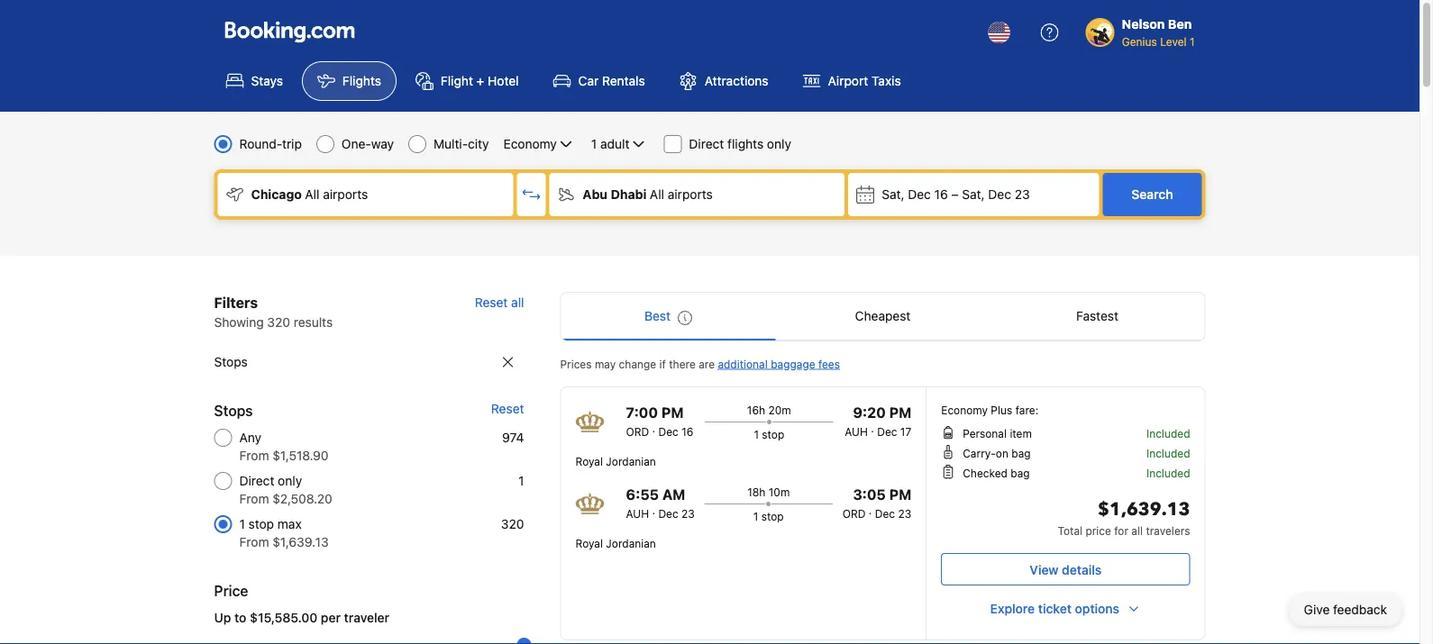 Task type: locate. For each thing, give the bounding box(es) containing it.
1 inside popup button
[[591, 137, 597, 151]]

airport taxis link
[[788, 61, 917, 101]]

23 down am
[[682, 508, 695, 520]]

16 inside 7:00 pm ord . dec 16
[[682, 426, 694, 438]]

multi-city
[[434, 137, 489, 151]]

economy for economy plus fare:
[[942, 404, 988, 417]]

16h
[[747, 404, 766, 417]]

1 vertical spatial all
[[1132, 525, 1143, 537]]

$1,639.13
[[1098, 498, 1191, 523], [273, 535, 329, 550]]

booking.com logo image
[[225, 21, 355, 43], [225, 21, 355, 43]]

ord
[[626, 426, 649, 438], [843, 508, 866, 520]]

all right dhabi
[[650, 187, 665, 202]]

2 stops from the top
[[214, 403, 253, 420]]

stop
[[762, 428, 785, 441], [762, 510, 784, 523], [249, 517, 274, 532]]

direct for direct only from $2,508.20
[[239, 474, 275, 489]]

bag
[[1012, 447, 1031, 460], [1011, 467, 1030, 480]]

0 vertical spatial royal
[[576, 455, 603, 468]]

ord inside 7:00 pm ord . dec 16
[[626, 426, 649, 438]]

320 left results
[[267, 315, 290, 330]]

1 vertical spatial reset
[[491, 402, 524, 417]]

stop left max
[[249, 517, 274, 532]]

auh inside 9:20 pm auh . dec 17
[[845, 426, 868, 438]]

0 vertical spatial reset
[[475, 295, 508, 310]]

airports
[[323, 187, 368, 202], [668, 187, 713, 202]]

ord down "7:00"
[[626, 426, 649, 438]]

total
[[1058, 525, 1083, 537]]

0 vertical spatial auh
[[845, 426, 868, 438]]

dec down 3:05
[[875, 508, 896, 520]]

1 vertical spatial only
[[278, 474, 302, 489]]

economy up personal
[[942, 404, 988, 417]]

direct down any from $1,518.90
[[239, 474, 275, 489]]

1 horizontal spatial all
[[1132, 525, 1143, 537]]

pm inside 3:05 pm ord . dec 23
[[890, 486, 912, 504]]

1 vertical spatial from
[[239, 492, 269, 507]]

fastest button
[[991, 293, 1205, 340]]

airports down "one-"
[[323, 187, 368, 202]]

stops up any
[[214, 403, 253, 420]]

nelson ben genius level 1
[[1122, 17, 1195, 48]]

0 horizontal spatial $1,639.13
[[273, 535, 329, 550]]

1 vertical spatial 1 stop
[[754, 510, 784, 523]]

airport
[[828, 73, 869, 88]]

1 horizontal spatial airports
[[668, 187, 713, 202]]

. inside '6:55 am auh . dec 23'
[[652, 504, 656, 517]]

from up price on the left of page
[[239, 535, 269, 550]]

18h
[[748, 486, 766, 499]]

dec inside '6:55 am auh . dec 23'
[[659, 508, 679, 520]]

from
[[239, 449, 269, 463], [239, 492, 269, 507], [239, 535, 269, 550]]

dec
[[908, 187, 931, 202], [989, 187, 1012, 202], [659, 426, 679, 438], [878, 426, 898, 438], [659, 508, 679, 520], [875, 508, 896, 520]]

sat, dec 16 – sat, dec 23 button
[[849, 173, 1100, 216]]

0 horizontal spatial economy
[[504, 137, 557, 151]]

sat, dec 16 – sat, dec 23
[[882, 187, 1030, 202]]

tab list
[[561, 293, 1205, 342]]

1 airports from the left
[[323, 187, 368, 202]]

direct inside direct only from $2,508.20
[[239, 474, 275, 489]]

all
[[511, 295, 524, 310], [1132, 525, 1143, 537]]

1 vertical spatial stops
[[214, 403, 253, 420]]

1 vertical spatial royal jordanian
[[576, 537, 656, 550]]

included
[[1147, 427, 1191, 440], [1147, 447, 1191, 460], [1147, 467, 1191, 480]]

stays
[[251, 73, 283, 88]]

pm inside 9:20 pm auh . dec 17
[[890, 404, 912, 422]]

16 left –
[[935, 187, 948, 202]]

1 included from the top
[[1147, 427, 1191, 440]]

search button
[[1103, 173, 1202, 216]]

1 horizontal spatial 320
[[501, 517, 524, 532]]

royal
[[576, 455, 603, 468], [576, 537, 603, 550]]

. inside 3:05 pm ord . dec 23
[[869, 504, 872, 517]]

0 vertical spatial 1 stop
[[754, 428, 785, 441]]

for
[[1115, 525, 1129, 537]]

. for 7:00
[[653, 422, 656, 435]]

0 vertical spatial 16
[[935, 187, 948, 202]]

genius
[[1122, 35, 1158, 48]]

+
[[477, 73, 485, 88]]

dec inside 7:00 pm ord . dec 16
[[659, 426, 679, 438]]

auh inside '6:55 am auh . dec 23'
[[626, 508, 649, 520]]

1 left max
[[239, 517, 245, 532]]

auh for 9:20 pm
[[845, 426, 868, 438]]

ord for 3:05 pm
[[843, 508, 866, 520]]

jordanian
[[606, 455, 656, 468], [606, 537, 656, 550]]

2 horizontal spatial 23
[[1015, 187, 1030, 202]]

0 vertical spatial all
[[511, 295, 524, 310]]

only right flights
[[767, 137, 792, 151]]

attractions
[[705, 73, 769, 88]]

1 horizontal spatial auh
[[845, 426, 868, 438]]

0 horizontal spatial only
[[278, 474, 302, 489]]

1 sat, from the left
[[882, 187, 905, 202]]

. for 3:05
[[869, 504, 872, 517]]

only up "$2,508.20"
[[278, 474, 302, 489]]

3:05
[[853, 486, 886, 504]]

ord down 3:05
[[843, 508, 866, 520]]

1 vertical spatial jordanian
[[606, 537, 656, 550]]

2 vertical spatial included
[[1147, 467, 1191, 480]]

0 horizontal spatial all
[[511, 295, 524, 310]]

from up 1 stop max from $1,639.13
[[239, 492, 269, 507]]

1 down 16h
[[754, 428, 759, 441]]

dec inside 9:20 pm auh . dec 17
[[878, 426, 898, 438]]

ticket
[[1039, 602, 1072, 617]]

0 vertical spatial bag
[[1012, 447, 1031, 460]]

pm up 17
[[890, 404, 912, 422]]

direct only from $2,508.20
[[239, 474, 333, 507]]

0 vertical spatial from
[[239, 449, 269, 463]]

dec up am
[[659, 426, 679, 438]]

1 stop down 18h 10m
[[754, 510, 784, 523]]

0 horizontal spatial all
[[305, 187, 320, 202]]

1 down the 974
[[519, 474, 524, 489]]

flights
[[728, 137, 764, 151]]

1 horizontal spatial sat,
[[962, 187, 985, 202]]

explore ticket options button
[[942, 593, 1191, 626]]

0 vertical spatial royal jordanian
[[576, 455, 656, 468]]

pm right 3:05
[[890, 486, 912, 504]]

. inside 9:20 pm auh . dec 17
[[871, 422, 875, 435]]

17
[[901, 426, 912, 438]]

dec down am
[[659, 508, 679, 520]]

stop down 16h 20m
[[762, 428, 785, 441]]

1 horizontal spatial all
[[650, 187, 665, 202]]

stop down 18h 10m
[[762, 510, 784, 523]]

abu
[[583, 187, 608, 202]]

bag right on on the bottom right
[[1012, 447, 1031, 460]]

.
[[653, 422, 656, 435], [871, 422, 875, 435], [652, 504, 656, 517], [869, 504, 872, 517]]

pm inside 7:00 pm ord . dec 16
[[662, 404, 684, 422]]

23 down 17
[[899, 508, 912, 520]]

prices may change if there are additional baggage fees
[[560, 358, 840, 371]]

ord inside 3:05 pm ord . dec 23
[[843, 508, 866, 520]]

1 vertical spatial 16
[[682, 426, 694, 438]]

airports right dhabi
[[668, 187, 713, 202]]

1 horizontal spatial 23
[[899, 508, 912, 520]]

23 inside 3:05 pm ord . dec 23
[[899, 508, 912, 520]]

23 right –
[[1015, 187, 1030, 202]]

974
[[502, 431, 524, 445]]

1
[[1190, 35, 1195, 48], [591, 137, 597, 151], [754, 428, 759, 441], [519, 474, 524, 489], [754, 510, 759, 523], [239, 517, 245, 532]]

pm right "7:00"
[[662, 404, 684, 422]]

1 vertical spatial economy
[[942, 404, 988, 417]]

. down 9:20
[[871, 422, 875, 435]]

0 vertical spatial direct
[[689, 137, 724, 151]]

1 vertical spatial 320
[[501, 517, 524, 532]]

sat, left –
[[882, 187, 905, 202]]

jordanian up 6:55
[[606, 455, 656, 468]]

auh
[[845, 426, 868, 438], [626, 508, 649, 520]]

1 inside nelson ben genius level 1
[[1190, 35, 1195, 48]]

1 vertical spatial direct
[[239, 474, 275, 489]]

checked bag
[[963, 467, 1030, 480]]

0 horizontal spatial sat,
[[882, 187, 905, 202]]

dec left 17
[[878, 426, 898, 438]]

checked
[[963, 467, 1008, 480]]

. inside 7:00 pm ord . dec 16
[[653, 422, 656, 435]]

1 right the level
[[1190, 35, 1195, 48]]

any
[[239, 431, 261, 445]]

. down "7:00"
[[653, 422, 656, 435]]

1 vertical spatial $1,639.13
[[273, 535, 329, 550]]

from down any
[[239, 449, 269, 463]]

7:00 pm ord . dec 16
[[626, 404, 694, 438]]

reset inside button
[[475, 295, 508, 310]]

dec right –
[[989, 187, 1012, 202]]

from inside any from $1,518.90
[[239, 449, 269, 463]]

–
[[952, 187, 959, 202]]

0 horizontal spatial airports
[[323, 187, 368, 202]]

1 horizontal spatial only
[[767, 137, 792, 151]]

2 vertical spatial from
[[239, 535, 269, 550]]

1 down 18h
[[754, 510, 759, 523]]

0 vertical spatial ord
[[626, 426, 649, 438]]

. down 3:05
[[869, 504, 872, 517]]

are
[[699, 358, 715, 371]]

1 stop down 16h 20m
[[754, 428, 785, 441]]

1 left adult
[[591, 137, 597, 151]]

16
[[935, 187, 948, 202], [682, 426, 694, 438]]

direct
[[689, 137, 724, 151], [239, 474, 275, 489]]

3 from from the top
[[239, 535, 269, 550]]

1 horizontal spatial 16
[[935, 187, 948, 202]]

direct left flights
[[689, 137, 724, 151]]

0 horizontal spatial auh
[[626, 508, 649, 520]]

$1,639.13 up for
[[1098, 498, 1191, 523]]

additional baggage fees link
[[718, 358, 840, 371]]

0 horizontal spatial 23
[[682, 508, 695, 520]]

0 vertical spatial $1,639.13
[[1098, 498, 1191, 523]]

0 vertical spatial economy
[[504, 137, 557, 151]]

sat, right –
[[962, 187, 985, 202]]

1 horizontal spatial economy
[[942, 404, 988, 417]]

1 vertical spatial royal
[[576, 537, 603, 550]]

jordanian down '6:55 am auh . dec 23'
[[606, 537, 656, 550]]

. for 6:55
[[652, 504, 656, 517]]

dec inside 3:05 pm ord . dec 23
[[875, 508, 896, 520]]

2 airports from the left
[[668, 187, 713, 202]]

1 vertical spatial included
[[1147, 447, 1191, 460]]

1 from from the top
[[239, 449, 269, 463]]

$1,639.13 down max
[[273, 535, 329, 550]]

any from $1,518.90
[[239, 431, 329, 463]]

auh down 9:20
[[845, 426, 868, 438]]

0 horizontal spatial ord
[[626, 426, 649, 438]]

1 adult button
[[590, 133, 650, 155]]

2 royal jordanian from the top
[[576, 537, 656, 550]]

$15,585.00
[[250, 611, 318, 626]]

2 sat, from the left
[[962, 187, 985, 202]]

tab list containing best
[[561, 293, 1205, 342]]

0 horizontal spatial direct
[[239, 474, 275, 489]]

dec left –
[[908, 187, 931, 202]]

royal jordanian up 6:55
[[576, 455, 656, 468]]

from inside direct only from $2,508.20
[[239, 492, 269, 507]]

auh for 6:55 am
[[626, 508, 649, 520]]

16 up am
[[682, 426, 694, 438]]

0 vertical spatial included
[[1147, 427, 1191, 440]]

. down 6:55
[[652, 504, 656, 517]]

round-trip
[[239, 137, 302, 151]]

personal item
[[963, 427, 1032, 440]]

1 horizontal spatial ord
[[843, 508, 866, 520]]

0 vertical spatial stops
[[214, 355, 248, 370]]

1 all from the left
[[305, 187, 320, 202]]

16h 20m
[[747, 404, 792, 417]]

0 horizontal spatial 16
[[682, 426, 694, 438]]

1 stop
[[754, 428, 785, 441], [754, 510, 784, 523]]

auh down 6:55
[[626, 508, 649, 520]]

bag down carry-on bag
[[1011, 467, 1030, 480]]

all right chicago
[[305, 187, 320, 202]]

1 vertical spatial auh
[[626, 508, 649, 520]]

sat,
[[882, 187, 905, 202], [962, 187, 985, 202]]

economy right city
[[504, 137, 557, 151]]

1 horizontal spatial $1,639.13
[[1098, 498, 1191, 523]]

stops down showing
[[214, 355, 248, 370]]

feedback
[[1334, 603, 1388, 618]]

royal jordanian
[[576, 455, 656, 468], [576, 537, 656, 550]]

2 all from the left
[[650, 187, 665, 202]]

1 stop max from $1,639.13
[[239, 517, 329, 550]]

pm
[[662, 404, 684, 422], [890, 404, 912, 422], [890, 486, 912, 504]]

0 horizontal spatial 320
[[267, 315, 290, 330]]

flights
[[343, 73, 381, 88]]

320 down the 974
[[501, 517, 524, 532]]

7:00
[[626, 404, 658, 422]]

royal jordanian down 6:55
[[576, 537, 656, 550]]

1 vertical spatial ord
[[843, 508, 866, 520]]

1 horizontal spatial direct
[[689, 137, 724, 151]]

0 vertical spatial jordanian
[[606, 455, 656, 468]]

2 from from the top
[[239, 492, 269, 507]]

23 inside '6:55 am auh . dec 23'
[[682, 508, 695, 520]]



Task type: describe. For each thing, give the bounding box(es) containing it.
am
[[663, 486, 686, 504]]

0 vertical spatial 320
[[267, 315, 290, 330]]

round-
[[239, 137, 282, 151]]

23 inside dropdown button
[[1015, 187, 1030, 202]]

max
[[278, 517, 302, 532]]

explore ticket options
[[991, 602, 1120, 617]]

if
[[660, 358, 666, 371]]

direct for direct flights only
[[689, 137, 724, 151]]

showing 320 results
[[214, 315, 333, 330]]

pm for 7:00 pm
[[662, 404, 684, 422]]

cheapest
[[855, 309, 911, 324]]

stays link
[[211, 61, 298, 101]]

on
[[996, 447, 1009, 460]]

travelers
[[1147, 525, 1191, 537]]

prices
[[560, 358, 592, 371]]

best image
[[678, 311, 693, 326]]

details
[[1062, 563, 1102, 578]]

1 vertical spatial bag
[[1011, 467, 1030, 480]]

best
[[645, 309, 671, 324]]

multi-
[[434, 137, 468, 151]]

1 stops from the top
[[214, 355, 248, 370]]

level
[[1161, 35, 1187, 48]]

up
[[214, 611, 231, 626]]

10m
[[769, 486, 790, 499]]

adult
[[601, 137, 630, 151]]

all inside button
[[511, 295, 524, 310]]

from inside 1 stop max from $1,639.13
[[239, 535, 269, 550]]

fees
[[819, 358, 840, 371]]

airport taxis
[[828, 73, 901, 88]]

reset all button
[[475, 292, 524, 314]]

view details button
[[942, 554, 1191, 586]]

dec for 6:55 am
[[659, 508, 679, 520]]

fastest
[[1077, 309, 1119, 324]]

hotel
[[488, 73, 519, 88]]

economy for economy
[[504, 137, 557, 151]]

car
[[579, 73, 599, 88]]

additional
[[718, 358, 768, 371]]

ord for 7:00 pm
[[626, 426, 649, 438]]

fare:
[[1016, 404, 1039, 417]]

car rentals
[[579, 73, 645, 88]]

give feedback
[[1305, 603, 1388, 618]]

3 included from the top
[[1147, 467, 1191, 480]]

carry-
[[963, 447, 996, 460]]

personal
[[963, 427, 1007, 440]]

best image
[[678, 311, 693, 326]]

car rentals link
[[538, 61, 661, 101]]

1 jordanian from the top
[[606, 455, 656, 468]]

1 royal jordanian from the top
[[576, 455, 656, 468]]

chicago all airports
[[251, 187, 368, 202]]

2 jordanian from the top
[[606, 537, 656, 550]]

only inside direct only from $2,508.20
[[278, 474, 302, 489]]

dec for 3:05 pm
[[875, 508, 896, 520]]

cheapest button
[[776, 293, 991, 340]]

one-way
[[342, 137, 394, 151]]

9:20
[[853, 404, 886, 422]]

flights link
[[302, 61, 397, 101]]

1 stop for 3:05
[[754, 510, 784, 523]]

0 vertical spatial only
[[767, 137, 792, 151]]

showing
[[214, 315, 264, 330]]

dec for 9:20 pm
[[878, 426, 898, 438]]

best button
[[561, 293, 776, 340]]

23 for 6:55 am
[[682, 508, 695, 520]]

reset for reset
[[491, 402, 524, 417]]

up to $15,585.00 per traveler
[[214, 611, 390, 626]]

per
[[321, 611, 341, 626]]

. for 9:20
[[871, 422, 875, 435]]

flight
[[441, 73, 473, 88]]

change
[[619, 358, 657, 371]]

ben
[[1169, 17, 1192, 32]]

6:55 am auh . dec 23
[[626, 486, 695, 520]]

pm for 3:05 pm
[[890, 486, 912, 504]]

1 royal from the top
[[576, 455, 603, 468]]

abu dhabi all airports
[[583, 187, 713, 202]]

stop for 3:05 pm
[[762, 510, 784, 523]]

stop inside 1 stop max from $1,639.13
[[249, 517, 274, 532]]

dec for 7:00 pm
[[659, 426, 679, 438]]

search
[[1132, 187, 1174, 202]]

6:55
[[626, 486, 659, 504]]

$1,639.13 inside $1,639.13 total price for all travelers
[[1098, 498, 1191, 523]]

carry-on bag
[[963, 447, 1031, 460]]

direct flights only
[[689, 137, 792, 151]]

reset all
[[475, 295, 524, 310]]

to
[[234, 611, 247, 626]]

pm for 9:20 pm
[[890, 404, 912, 422]]

9:20 pm auh . dec 17
[[845, 404, 912, 438]]

way
[[371, 137, 394, 151]]

2 included from the top
[[1147, 447, 1191, 460]]

all inside $1,639.13 total price for all travelers
[[1132, 525, 1143, 537]]

price
[[214, 583, 248, 600]]

give feedback button
[[1290, 594, 1402, 627]]

taxis
[[872, 73, 901, 88]]

options
[[1075, 602, 1120, 617]]

1 adult
[[591, 137, 630, 151]]

20m
[[769, 404, 792, 417]]

reset button
[[491, 400, 524, 418]]

23 for 3:05 pm
[[899, 508, 912, 520]]

2 royal from the top
[[576, 537, 603, 550]]

there
[[669, 358, 696, 371]]

rentals
[[602, 73, 645, 88]]

results
[[294, 315, 333, 330]]

16 inside dropdown button
[[935, 187, 948, 202]]

3:05 pm ord . dec 23
[[843, 486, 912, 520]]

$1,639.13 inside 1 stop max from $1,639.13
[[273, 535, 329, 550]]

1 inside 1 stop max from $1,639.13
[[239, 517, 245, 532]]

$1,639.13 total price for all travelers
[[1058, 498, 1191, 537]]

$1,518.90
[[273, 449, 329, 463]]

city
[[468, 137, 489, 151]]

filters
[[214, 294, 258, 312]]

explore
[[991, 602, 1035, 617]]

reset for reset all
[[475, 295, 508, 310]]

one-
[[342, 137, 371, 151]]

attractions link
[[664, 61, 784, 101]]

plus
[[991, 404, 1013, 417]]

1 stop for 9:20
[[754, 428, 785, 441]]

stop for 9:20 pm
[[762, 428, 785, 441]]

baggage
[[771, 358, 816, 371]]



Task type: vqa. For each thing, say whether or not it's contained in the screenshot.


